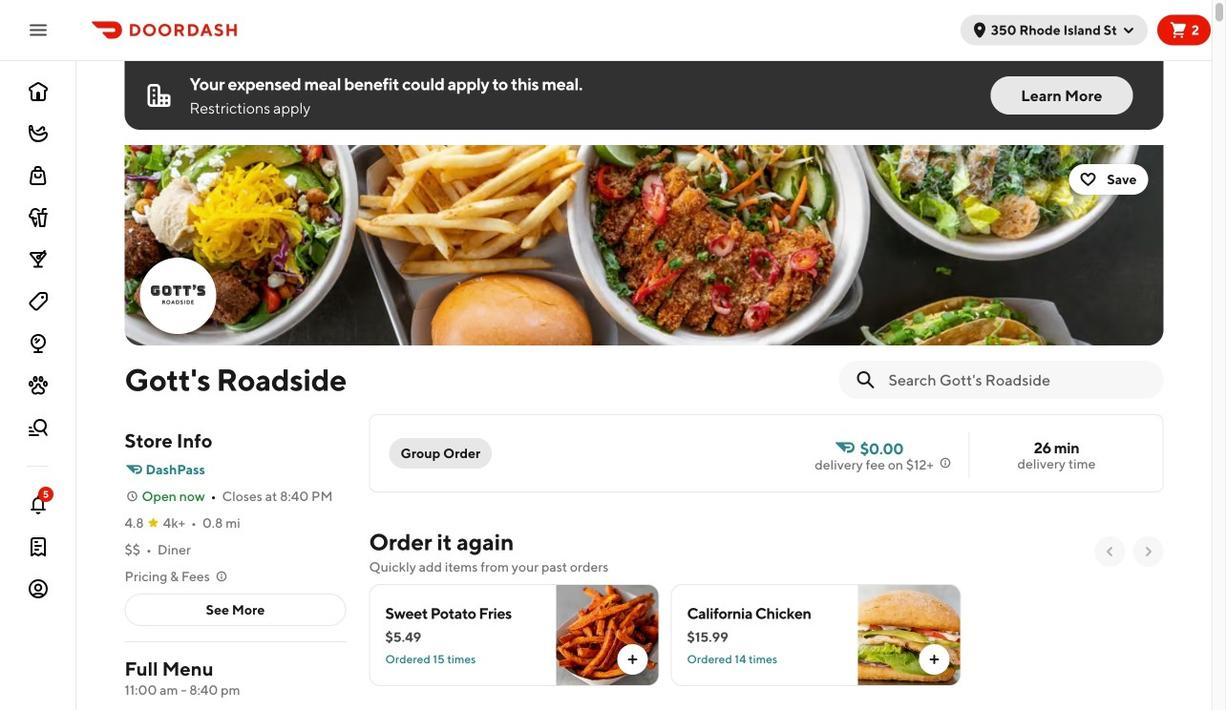 Task type: locate. For each thing, give the bounding box(es) containing it.
open menu image
[[27, 19, 50, 42]]

heading
[[369, 527, 514, 558]]

gott's roadside image
[[125, 145, 1164, 346], [142, 260, 214, 332]]

Item Search search field
[[889, 370, 1149, 391]]



Task type: describe. For each thing, give the bounding box(es) containing it.
add item to cart image
[[927, 653, 943, 668]]

previous button of carousel image
[[1103, 545, 1118, 560]]

add item to cart image
[[625, 653, 641, 668]]

next button of carousel image
[[1141, 545, 1157, 560]]



Task type: vqa. For each thing, say whether or not it's contained in the screenshot.
Served to the right
no



